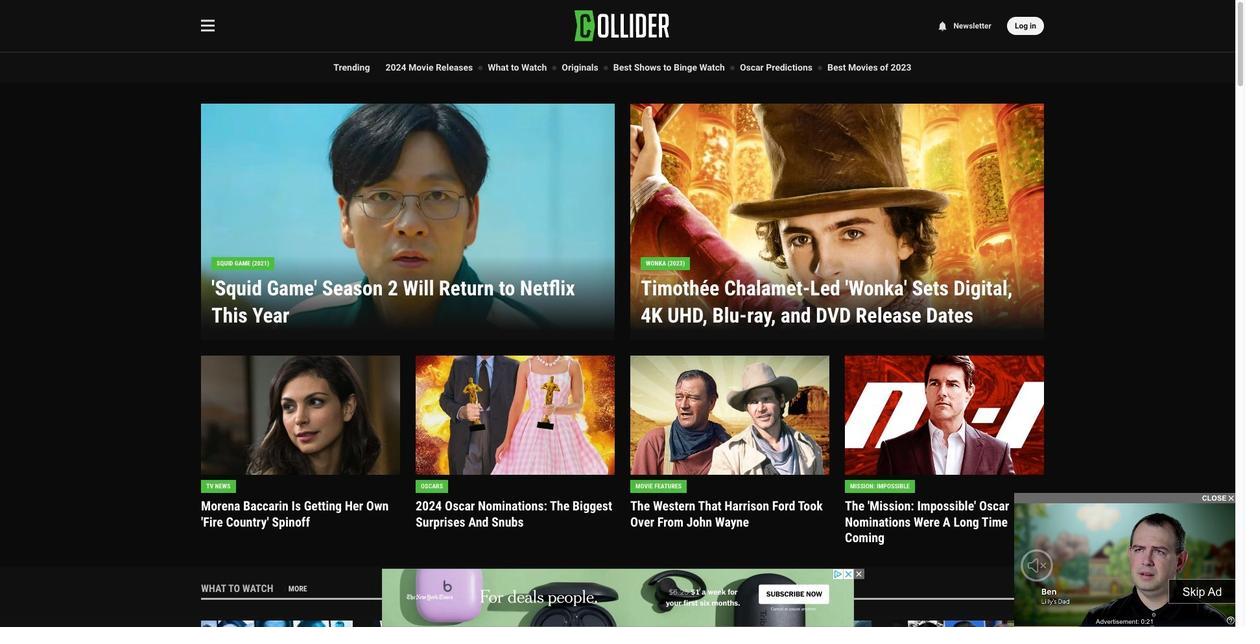 Task type: describe. For each thing, give the bounding box(es) containing it.
collider logo image
[[574, 10, 671, 42]]

biggest_surprises_and snubs_at_2024_oscars image
[[416, 356, 615, 475]]

harrison ford took fisco kid from john wayne image
[[630, 356, 829, 475]]

best-sci-fi-movie-amazon-prime-video 1 image
[[547, 621, 699, 628]]

advertisement element
[[382, 569, 854, 628]]

best-horror-movies-prime-video-right-now 1 image
[[719, 621, 871, 628]]

the-best-shows-on-apple-tv+-right-now 1 image
[[892, 621, 1044, 628]]

every mission impossible movie featured image image
[[845, 356, 1044, 475]]



Task type: locate. For each thing, give the bounding box(es) containing it.
best-crime-shows-amazon-prime-video 1 image
[[201, 621, 353, 628]]

byeong-gi portrayed by yoo sung-joo in squid game image
[[201, 104, 615, 334]]

video player region
[[1014, 504, 1235, 628]]

cropped image of timothee chalamet as willy wonka holding a cane above his head on a poster for wonka image
[[630, 104, 1044, 334]]

best-fantasy-shows-prime-video-2022-feature 1 image
[[374, 621, 526, 628]]

morena baccarin as vanessa in deadpool image
[[201, 356, 400, 475]]



Task type: vqa. For each thing, say whether or not it's contained in the screenshot.
THE BEST-HORROR-MOVIES-PRIME-VIDEO-RIGHT-NOW 1 image
yes



